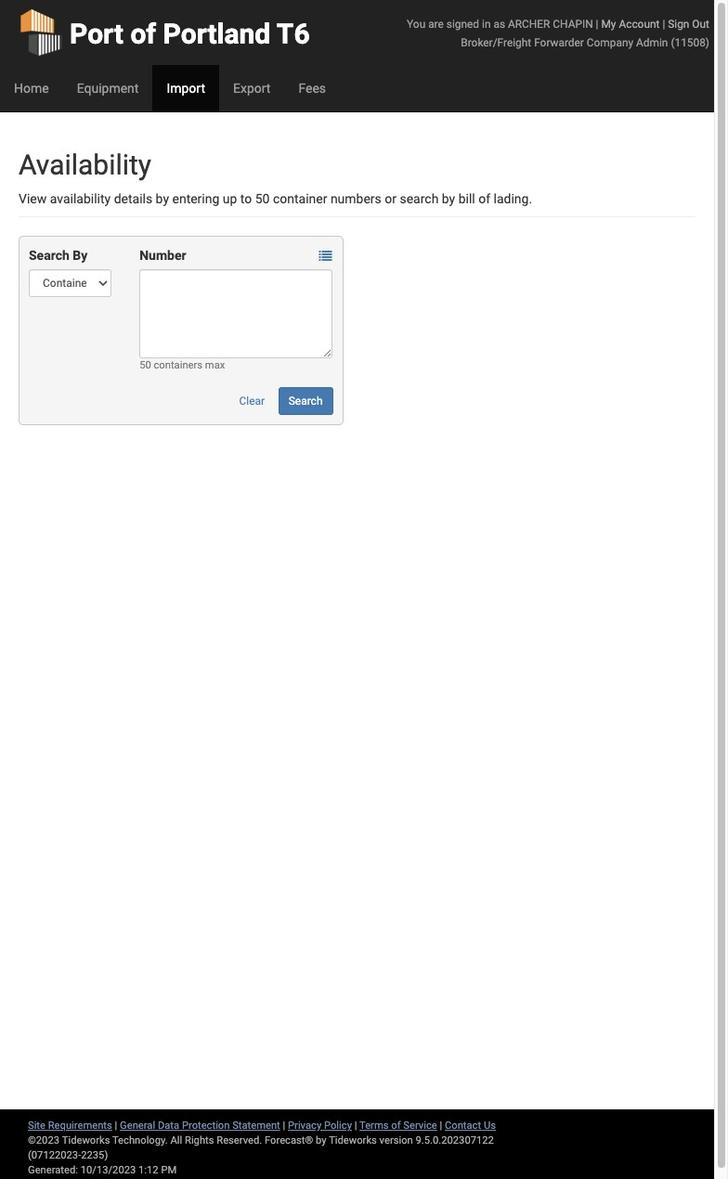 Task type: describe. For each thing, give the bounding box(es) containing it.
sign out link
[[668, 18, 710, 31]]

| up tideworks on the bottom of page
[[355, 1120, 357, 1132]]

privacy
[[288, 1120, 322, 1132]]

home
[[14, 81, 49, 96]]

containers
[[154, 360, 203, 372]]

rights
[[185, 1135, 214, 1147]]

view
[[19, 191, 47, 206]]

to
[[240, 191, 252, 206]]

2 horizontal spatial by
[[442, 191, 455, 206]]

fees
[[299, 81, 326, 96]]

container
[[273, 191, 327, 206]]

forecast®
[[265, 1135, 313, 1147]]

search button
[[278, 387, 333, 415]]

import button
[[153, 65, 219, 111]]

broker/freight
[[461, 36, 532, 49]]

lading.
[[494, 191, 532, 206]]

terms of service link
[[360, 1120, 437, 1132]]

availability
[[50, 191, 111, 206]]

you
[[407, 18, 426, 31]]

chapin
[[553, 18, 593, 31]]

site
[[28, 1120, 45, 1132]]

archer
[[508, 18, 550, 31]]

| up forecast®
[[283, 1120, 285, 1132]]

admin
[[636, 36, 668, 49]]

search by
[[29, 248, 88, 263]]

search for search
[[289, 395, 323, 408]]

site requirements | general data protection statement | privacy policy | terms of service | contact us ©2023 tideworks technology. all rights reserved.
[[28, 1120, 496, 1147]]

generated:
[[28, 1165, 78, 1177]]

account
[[619, 18, 660, 31]]

general
[[120, 1120, 155, 1132]]

number
[[139, 248, 186, 263]]

sign
[[668, 18, 690, 31]]

you are signed in as archer chapin | my account | sign out broker/freight forwarder company admin (11508)
[[407, 18, 710, 49]]

©2023 tideworks
[[28, 1135, 110, 1147]]

t6
[[277, 18, 310, 50]]

up
[[223, 191, 237, 206]]

0 horizontal spatial by
[[156, 191, 169, 206]]

| left sign
[[663, 18, 665, 31]]

my account link
[[601, 18, 660, 31]]

export button
[[219, 65, 285, 111]]

all
[[170, 1135, 182, 1147]]

general data protection statement link
[[120, 1120, 280, 1132]]

technology.
[[112, 1135, 168, 1147]]

bill
[[459, 191, 475, 206]]

as
[[494, 18, 505, 31]]

policy
[[324, 1120, 352, 1132]]

out
[[692, 18, 710, 31]]

equipment
[[77, 81, 139, 96]]

import
[[167, 81, 205, 96]]

contact us link
[[445, 1120, 496, 1132]]

home button
[[0, 65, 63, 111]]

port of portland t6
[[70, 18, 310, 50]]

export
[[233, 81, 271, 96]]

2235)
[[81, 1150, 108, 1162]]

protection
[[182, 1120, 230, 1132]]

10/13/2023
[[81, 1165, 136, 1177]]

or
[[385, 191, 397, 206]]

version
[[380, 1135, 413, 1147]]



Task type: locate. For each thing, give the bounding box(es) containing it.
of up version
[[391, 1120, 401, 1132]]

are
[[428, 18, 444, 31]]

1 vertical spatial search
[[289, 395, 323, 408]]

availability
[[19, 149, 151, 181]]

contact
[[445, 1120, 481, 1132]]

9.5.0.202307122
[[416, 1135, 494, 1147]]

data
[[158, 1120, 179, 1132]]

1:12
[[138, 1165, 159, 1177]]

clear
[[239, 395, 265, 408]]

entering
[[172, 191, 220, 206]]

1 horizontal spatial of
[[391, 1120, 401, 1132]]

pm
[[161, 1165, 177, 1177]]

port of portland t6 link
[[19, 0, 310, 65]]

50
[[255, 191, 270, 206], [139, 360, 151, 372]]

tideworks
[[329, 1135, 377, 1147]]

by
[[156, 191, 169, 206], [442, 191, 455, 206], [316, 1135, 327, 1147]]

1 vertical spatial of
[[479, 191, 491, 206]]

in
[[482, 18, 491, 31]]

privacy policy link
[[288, 1120, 352, 1132]]

1 horizontal spatial 50
[[255, 191, 270, 206]]

0 horizontal spatial search
[[29, 248, 69, 263]]

2 horizontal spatial of
[[479, 191, 491, 206]]

by
[[73, 248, 88, 263]]

search
[[29, 248, 69, 263], [289, 395, 323, 408]]

50 containers max
[[139, 360, 225, 372]]

forwarder
[[534, 36, 584, 49]]

of inside 'site requirements | general data protection statement | privacy policy | terms of service | contact us ©2023 tideworks technology. all rights reserved.'
[[391, 1120, 401, 1132]]

Number text field
[[139, 269, 333, 359]]

forecast® by tideworks version 9.5.0.202307122 (07122023-2235) generated: 10/13/2023 1:12 pm
[[28, 1135, 494, 1177]]

search for search by
[[29, 248, 69, 263]]

0 horizontal spatial of
[[130, 18, 156, 50]]

| left general
[[115, 1120, 117, 1132]]

by right 'details'
[[156, 191, 169, 206]]

clear button
[[229, 387, 275, 415]]

service
[[403, 1120, 437, 1132]]

show list image
[[319, 250, 332, 263]]

by inside forecast® by tideworks version 9.5.0.202307122 (07122023-2235) generated: 10/13/2023 1:12 pm
[[316, 1135, 327, 1147]]

site requirements link
[[28, 1120, 112, 1132]]

|
[[596, 18, 599, 31], [663, 18, 665, 31], [115, 1120, 117, 1132], [283, 1120, 285, 1132], [355, 1120, 357, 1132], [440, 1120, 442, 1132]]

view availability details by entering up to 50 container numbers or search by bill of lading.
[[19, 191, 532, 206]]

portland
[[163, 18, 271, 50]]

0 vertical spatial search
[[29, 248, 69, 263]]

of right port
[[130, 18, 156, 50]]

1 horizontal spatial search
[[289, 395, 323, 408]]

terms
[[360, 1120, 389, 1132]]

1 vertical spatial 50
[[139, 360, 151, 372]]

signed
[[447, 18, 479, 31]]

0 horizontal spatial 50
[[139, 360, 151, 372]]

search left by
[[29, 248, 69, 263]]

by down privacy policy link
[[316, 1135, 327, 1147]]

50 right to
[[255, 191, 270, 206]]

company
[[587, 36, 634, 49]]

| left my on the right top of page
[[596, 18, 599, 31]]

50 left containers
[[139, 360, 151, 372]]

of
[[130, 18, 156, 50], [479, 191, 491, 206], [391, 1120, 401, 1132]]

| up 9.5.0.202307122
[[440, 1120, 442, 1132]]

statement
[[232, 1120, 280, 1132]]

max
[[205, 360, 225, 372]]

0 vertical spatial 50
[[255, 191, 270, 206]]

1 horizontal spatial by
[[316, 1135, 327, 1147]]

search right clear
[[289, 395, 323, 408]]

0 vertical spatial of
[[130, 18, 156, 50]]

(07122023-
[[28, 1150, 81, 1162]]

equipment button
[[63, 65, 153, 111]]

by left bill
[[442, 191, 455, 206]]

reserved.
[[217, 1135, 262, 1147]]

numbers
[[331, 191, 382, 206]]

details
[[114, 191, 152, 206]]

us
[[484, 1120, 496, 1132]]

search
[[400, 191, 439, 206]]

2 vertical spatial of
[[391, 1120, 401, 1132]]

(11508)
[[671, 36, 710, 49]]

search inside button
[[289, 395, 323, 408]]

requirements
[[48, 1120, 112, 1132]]

my
[[601, 18, 616, 31]]

of right bill
[[479, 191, 491, 206]]

port
[[70, 18, 123, 50]]

fees button
[[285, 65, 340, 111]]



Task type: vqa. For each thing, say whether or not it's contained in the screenshot.
the Import at the left of the page
yes



